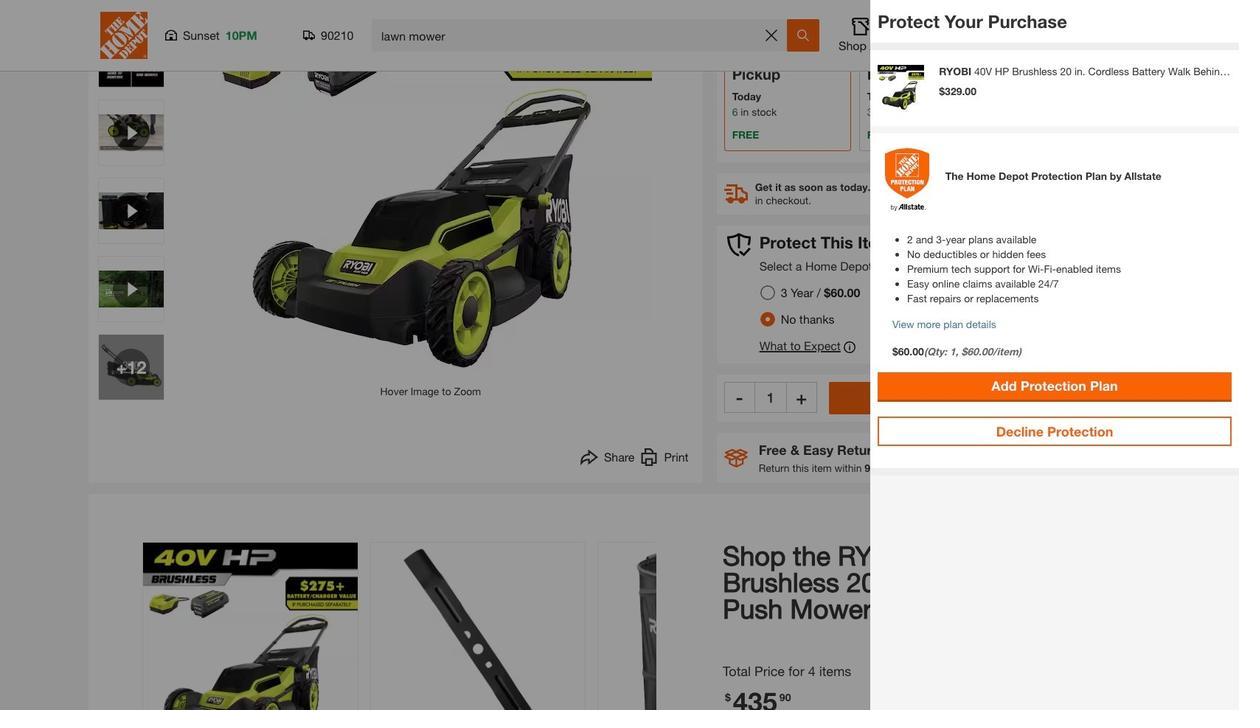 Task type: describe. For each thing, give the bounding box(es) containing it.
317061059_s01 image
[[99, 335, 164, 400]]

the home depot logo image
[[100, 12, 148, 59]]

1 package product image image from the left
[[143, 543, 358, 710]]

icon image
[[724, 449, 748, 467]]

6331081593112 image
[[99, 257, 164, 322]]

6302878467001 image
[[99, 101, 164, 165]]

ryobi electric push mowers ry401170 64.0 image
[[99, 0, 164, 9]]



Task type: vqa. For each thing, say whether or not it's contained in the screenshot.
THE RYOBI ELECTRIC PUSH MOWERS RY401170 64.0 image
yes



Task type: locate. For each thing, give the bounding box(es) containing it.
clear field icon image
[[766, 30, 777, 41]]

option group
[[754, 280, 872, 333]]

0 horizontal spatial package product image image
[[143, 543, 358, 710]]

None field
[[755, 382, 786, 413]]

2 horizontal spatial package product image image
[[598, 543, 813, 710]]

1 horizontal spatial package product image image
[[371, 543, 585, 710]]

3 package product image image from the left
[[598, 543, 813, 710]]

ryobi electric push mowers ry401170 e1.1 image
[[99, 22, 164, 87]]

6307572417112 image
[[99, 179, 164, 244]]

2 package product image image from the left
[[371, 543, 585, 710]]

package product image image
[[143, 543, 358, 710], [371, 543, 585, 710], [598, 543, 813, 710]]



